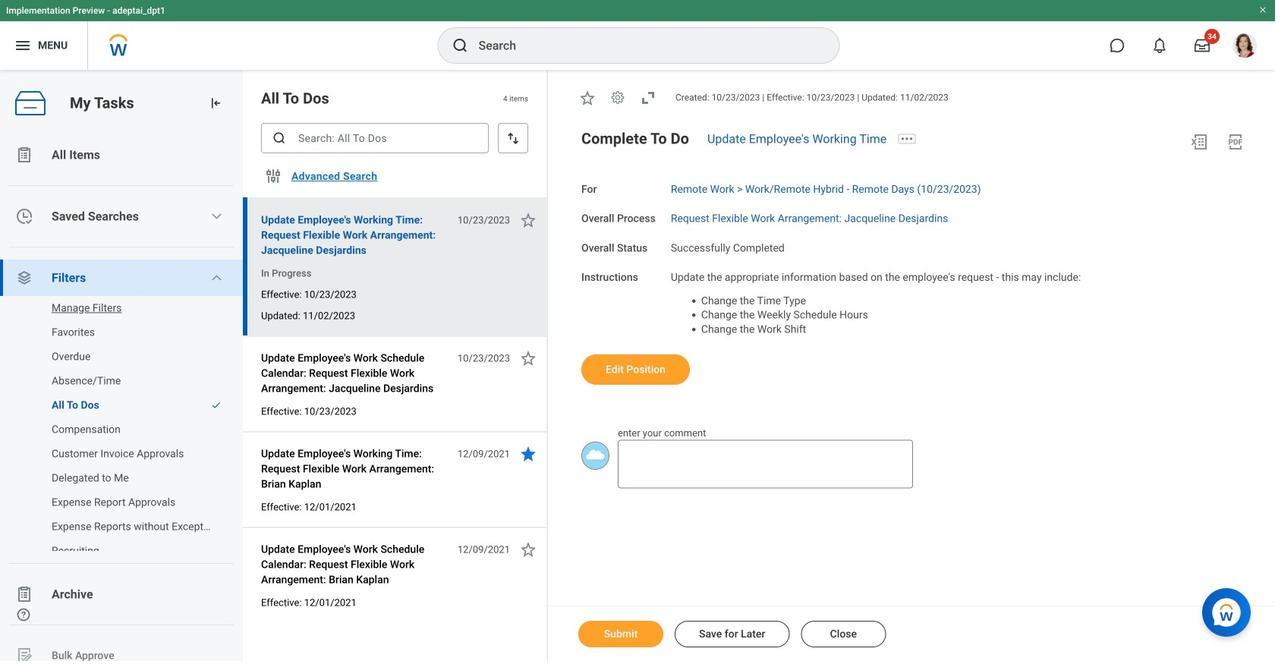 Task type: locate. For each thing, give the bounding box(es) containing it.
close environment banner image
[[1258, 5, 1267, 14]]

Search: All To Dos text field
[[261, 123, 489, 153]]

None text field
[[618, 440, 913, 488]]

2 vertical spatial star image
[[519, 445, 537, 463]]

check image
[[211, 400, 222, 411]]

1 vertical spatial clipboard image
[[15, 585, 33, 603]]

gear image
[[610, 90, 625, 105]]

clipboard image
[[15, 146, 33, 164], [15, 585, 33, 603]]

clipboard image up "question outline" image
[[15, 585, 33, 603]]

view printable version (pdf) image
[[1226, 133, 1245, 151]]

Search Workday  search field
[[479, 29, 808, 62]]

clipboard image up clock check image on the top left
[[15, 146, 33, 164]]

question outline image
[[16, 607, 31, 622]]

0 vertical spatial clipboard image
[[15, 146, 33, 164]]

2 clipboard image from the top
[[15, 585, 33, 603]]

action bar region
[[548, 606, 1275, 661]]

profile logan mcneil image
[[1233, 33, 1257, 61]]

fullscreen image
[[639, 89, 657, 107]]

star image
[[578, 89, 597, 107], [519, 211, 537, 229], [519, 445, 537, 463]]

0 vertical spatial star image
[[519, 349, 537, 367]]

list
[[0, 137, 243, 661], [0, 293, 243, 566]]

star image
[[519, 349, 537, 367], [519, 540, 537, 559]]

banner
[[0, 0, 1275, 70]]

search image
[[451, 36, 469, 55]]

1 vertical spatial star image
[[519, 540, 537, 559]]

2 star image from the top
[[519, 540, 537, 559]]



Task type: vqa. For each thing, say whether or not it's contained in the screenshot.
by to the top
no



Task type: describe. For each thing, give the bounding box(es) containing it.
1 vertical spatial star image
[[519, 211, 537, 229]]

notifications large image
[[1152, 38, 1167, 53]]

clock check image
[[15, 207, 33, 225]]

rename image
[[15, 647, 33, 661]]

search image
[[272, 131, 287, 146]]

chevron down image
[[210, 210, 223, 222]]

2 list from the top
[[0, 293, 243, 566]]

1 star image from the top
[[519, 349, 537, 367]]

configure image
[[264, 167, 282, 185]]

1 clipboard image from the top
[[15, 146, 33, 164]]

1 list from the top
[[0, 137, 243, 661]]

0 vertical spatial star image
[[578, 89, 597, 107]]

transformation import image
[[208, 96, 223, 111]]

chevron down image
[[210, 272, 223, 284]]

perspective image
[[15, 269, 33, 287]]

item list element
[[243, 70, 548, 661]]

sort image
[[505, 131, 521, 146]]

export to excel image
[[1190, 133, 1208, 151]]

justify image
[[14, 36, 32, 55]]

inbox large image
[[1195, 38, 1210, 53]]



